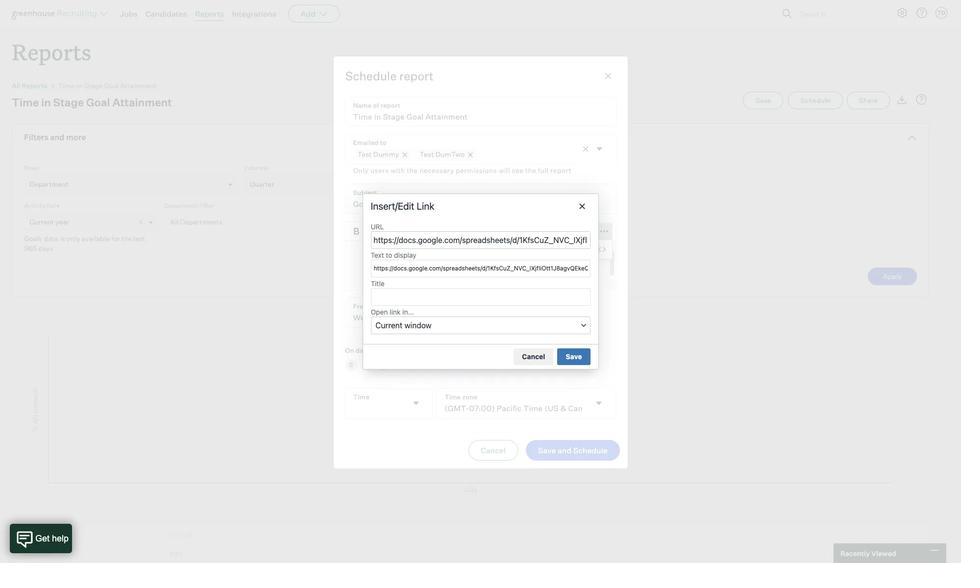 Task type: describe. For each thing, give the bounding box(es) containing it.
insert/edit link dialog
[[362, 193, 599, 370]]

1 horizontal spatial in
[[76, 81, 82, 90]]

q3
[[185, 531, 193, 538]]

1 vertical spatial time in stage goal attainment
[[12, 96, 172, 109]]

0 vertical spatial attainment
[[120, 81, 156, 90]]

insert/edit link
[[371, 200, 434, 212]]

candidates
[[145, 9, 187, 19]]

integrations
[[232, 9, 276, 19]]

schedule for schedule report
[[345, 69, 397, 83]]

current window button
[[371, 317, 590, 334]]

only
[[66, 234, 80, 243]]

text to display
[[371, 251, 416, 259]]

display
[[394, 251, 416, 259]]

day(s)
[[356, 346, 376, 354]]

2 horizontal spatial save
[[755, 96, 771, 104]]

jobs
[[120, 9, 137, 19]]

title
[[371, 279, 385, 288]]

goals
[[24, 234, 42, 243]]

open
[[371, 308, 388, 316]]

rows
[[24, 164, 39, 172]]

in...
[[402, 308, 414, 316]]

recently viewed
[[841, 549, 896, 558]]

all for all reports
[[12, 81, 20, 90]]

cancel button for link
[[514, 349, 554, 365]]

schedule button
[[788, 92, 843, 109]]

0 vertical spatial stage
[[84, 81, 102, 90]]

grid containing average
[[12, 525, 929, 563]]

×
[[138, 216, 144, 227]]

schedule report
[[345, 69, 434, 83]]

faq image
[[916, 94, 927, 105]]

0 vertical spatial reports
[[195, 9, 224, 19]]

1 vertical spatial reports
[[12, 37, 91, 66]]

0 vertical spatial goal
[[104, 81, 119, 90]]

viewed
[[871, 549, 896, 558]]

url
[[371, 222, 384, 231]]

all reports
[[12, 81, 47, 90]]

link
[[417, 200, 434, 212]]

xychart image
[[24, 312, 917, 508]]

filter
[[199, 202, 214, 209]]

row for row group containing average
[[12, 544, 929, 563]]

data
[[44, 234, 58, 243]]

add button
[[288, 5, 340, 23]]

window
[[405, 321, 432, 330]]

0 horizontal spatial in
[[41, 96, 51, 109]]

apply button
[[868, 268, 917, 285]]

td
[[938, 9, 945, 16]]

Text to display text field
[[371, 260, 590, 277]]

w
[[395, 361, 401, 369]]

schedule inside button
[[573, 445, 607, 455]]

on
[[345, 346, 354, 354]]

candidates link
[[145, 9, 187, 19]]

2023
[[169, 531, 184, 538]]

save and schedule
[[538, 445, 607, 455]]

Title text field
[[371, 288, 590, 306]]

td button
[[934, 5, 949, 21]]

department for department
[[29, 180, 68, 188]]

configure image
[[896, 7, 908, 19]]

text
[[371, 251, 384, 259]]

for
[[111, 234, 120, 243]]

0 vertical spatial time in stage goal attainment
[[58, 81, 156, 90]]

quarter option
[[250, 180, 274, 188]]

department for department filter
[[165, 202, 198, 209]]

goals data is only available for the last 365 days
[[24, 234, 145, 252]]

td button
[[936, 7, 947, 19]]

more
[[66, 132, 86, 142]]

integrations link
[[232, 9, 276, 19]]

1 vertical spatial attainment
[[112, 96, 172, 109]]

schedule for schedule
[[800, 96, 831, 104]]

save and schedule this report to revisit it! element
[[743, 92, 788, 109]]



Task type: locate. For each thing, give the bounding box(es) containing it.
department filter
[[165, 202, 214, 209]]

reports link
[[195, 9, 224, 19]]

current for current window
[[376, 321, 403, 330]]

department up all departments
[[165, 202, 198, 209]]

0 horizontal spatial all
[[12, 81, 20, 90]]

save inside insert/edit link dialog
[[566, 353, 582, 361]]

current
[[29, 218, 54, 226], [376, 321, 403, 330]]

0 vertical spatial all
[[12, 81, 20, 90]]

save
[[755, 96, 771, 104], [566, 353, 582, 361], [538, 445, 556, 455]]

row containing average
[[12, 544, 929, 563]]

save button
[[743, 92, 783, 109], [557, 349, 590, 365]]

row for grid containing average
[[12, 525, 929, 544]]

1 horizontal spatial and
[[558, 445, 571, 455]]

and
[[50, 132, 64, 142], [558, 445, 571, 455]]

report
[[399, 69, 434, 83]]

group
[[346, 222, 615, 241], [536, 240, 612, 260]]

0 vertical spatial row
[[12, 525, 929, 544]]

0 horizontal spatial save button
[[557, 349, 590, 365]]

0 vertical spatial save button
[[743, 92, 783, 109]]

close modal icon image
[[602, 70, 614, 82]]

grid
[[12, 525, 929, 563]]

save for save and schedule
[[538, 445, 556, 455]]

reports
[[195, 9, 224, 19], [12, 37, 91, 66], [22, 81, 47, 90]]

0 vertical spatial in
[[76, 81, 82, 90]]

stage
[[84, 81, 102, 90], [53, 96, 84, 109]]

1 vertical spatial row
[[12, 544, 929, 563]]

goal
[[104, 81, 119, 90], [86, 96, 110, 109]]

greenhouse recruiting image
[[12, 8, 100, 20]]

1 vertical spatial save
[[566, 353, 582, 361]]

1 vertical spatial cancel
[[481, 445, 506, 455]]

current down the open link in...
[[376, 321, 403, 330]]

departments up the average
[[22, 531, 60, 538]]

None text field
[[345, 184, 616, 214]]

0 horizontal spatial department
[[29, 180, 68, 188]]

in
[[76, 81, 82, 90], [41, 96, 51, 109]]

1 vertical spatial time
[[12, 96, 39, 109]]

department up the date
[[29, 180, 68, 188]]

time down all reports link
[[12, 96, 39, 109]]

save and schedule button
[[526, 440, 620, 461]]

0 vertical spatial department
[[29, 180, 68, 188]]

t
[[380, 361, 385, 369]]

2 vertical spatial schedule
[[573, 445, 607, 455]]

2023 q3
[[169, 531, 193, 538]]

2 row from the top
[[12, 544, 929, 563]]

open link in...
[[371, 308, 414, 316]]

departments down filter
[[180, 218, 222, 226]]

0 horizontal spatial departments
[[22, 531, 60, 538]]

save for bottom save button
[[566, 353, 582, 361]]

0 horizontal spatial schedule
[[345, 69, 397, 83]]

schedule
[[345, 69, 397, 83], [800, 96, 831, 104], [573, 445, 607, 455]]

and for save
[[558, 445, 571, 455]]

current year option
[[29, 218, 69, 226]]

current inside popup button
[[376, 321, 403, 330]]

1 horizontal spatial cancel
[[522, 353, 545, 361]]

None text field
[[345, 97, 616, 126]]

share button
[[847, 92, 890, 109]]

cancel
[[522, 353, 545, 361], [481, 445, 506, 455]]

share
[[859, 96, 878, 104]]

columns
[[244, 164, 269, 172]]

cancel inside insert/edit link dialog
[[522, 353, 545, 361]]

0 vertical spatial cancel
[[522, 353, 545, 361]]

current year
[[29, 218, 69, 226]]

43%
[[169, 550, 184, 558]]

1 vertical spatial and
[[558, 445, 571, 455]]

add
[[301, 9, 316, 19]]

0 vertical spatial cancel button
[[514, 349, 554, 365]]

schedule inside button
[[800, 96, 831, 104]]

time in stage goal attainment link
[[58, 81, 156, 90]]

time
[[58, 81, 75, 90], [12, 96, 39, 109]]

cancel button for report
[[468, 440, 518, 461]]

all reports link
[[12, 81, 47, 90]]

1 vertical spatial save button
[[557, 349, 590, 365]]

1 horizontal spatial all
[[170, 218, 179, 226]]

0 vertical spatial departments
[[180, 218, 222, 226]]

row
[[12, 525, 929, 544], [12, 544, 929, 563]]

2 horizontal spatial schedule
[[800, 96, 831, 104]]

current window
[[376, 321, 432, 330]]

0 vertical spatial current
[[29, 218, 54, 226]]

1 vertical spatial stage
[[53, 96, 84, 109]]

date
[[46, 202, 60, 209]]

1 horizontal spatial schedule
[[573, 445, 607, 455]]

0 horizontal spatial time
[[12, 96, 39, 109]]

time in stage goal attainment
[[58, 81, 156, 90], [12, 96, 172, 109]]

attainment
[[120, 81, 156, 90], [112, 96, 172, 109]]

1 vertical spatial all
[[170, 218, 179, 226]]

1 horizontal spatial save
[[566, 353, 582, 361]]

insert/edit
[[371, 200, 414, 212]]

cancel button
[[514, 349, 554, 365], [468, 440, 518, 461]]

1 horizontal spatial current
[[376, 321, 403, 330]]

apply
[[883, 272, 902, 280]]

2 vertical spatial reports
[[22, 81, 47, 90]]

department option
[[29, 180, 68, 188]]

0 horizontal spatial current
[[29, 218, 54, 226]]

row containing departments
[[12, 525, 929, 544]]

all
[[12, 81, 20, 90], [170, 218, 179, 226]]

department
[[29, 180, 68, 188], [165, 202, 198, 209]]

download image
[[896, 94, 908, 105]]

activity
[[24, 202, 45, 209]]

Search text field
[[797, 7, 876, 21]]

jobs link
[[120, 9, 137, 19]]

available
[[81, 234, 110, 243]]

all for all departments
[[170, 218, 179, 226]]

URL url field
[[371, 231, 590, 249]]

0 vertical spatial save
[[755, 96, 771, 104]]

1 vertical spatial department
[[165, 202, 198, 209]]

row group
[[12, 544, 929, 563]]

1 vertical spatial goal
[[86, 96, 110, 109]]

s
[[349, 361, 353, 369]]

1 vertical spatial in
[[41, 96, 51, 109]]

and for filters
[[50, 132, 64, 142]]

current down the activity date
[[29, 218, 54, 226]]

1 row from the top
[[12, 525, 929, 544]]

0 vertical spatial schedule
[[345, 69, 397, 83]]

row group containing average
[[12, 544, 929, 563]]

to
[[386, 251, 392, 259]]

on day(s)
[[345, 346, 376, 354]]

1 vertical spatial current
[[376, 321, 403, 330]]

is
[[60, 234, 65, 243]]

0 vertical spatial time
[[58, 81, 75, 90]]

the
[[122, 234, 132, 243]]

activity date
[[24, 202, 60, 209]]

last
[[134, 234, 145, 243]]

365
[[24, 244, 37, 252]]

and inside save and schedule button
[[558, 445, 571, 455]]

time right all reports link
[[58, 81, 75, 90]]

0 horizontal spatial save
[[538, 445, 556, 455]]

1 vertical spatial cancel button
[[468, 440, 518, 461]]

all departments
[[170, 218, 222, 226]]

2 vertical spatial save
[[538, 445, 556, 455]]

0 horizontal spatial and
[[50, 132, 64, 142]]

1 horizontal spatial department
[[165, 202, 198, 209]]

current for current year
[[29, 218, 54, 226]]

1 vertical spatial departments
[[22, 531, 60, 538]]

m
[[364, 361, 369, 369]]

filters
[[24, 132, 48, 142]]

recently
[[841, 549, 870, 558]]

departments
[[180, 218, 222, 226], [22, 531, 60, 538]]

0 horizontal spatial cancel
[[481, 445, 506, 455]]

toolbar
[[346, 222, 464, 241], [464, 222, 518, 241], [518, 222, 556, 241], [556, 222, 594, 241], [594, 222, 614, 241], [558, 240, 612, 259]]

filters and more
[[24, 132, 86, 142]]

th
[[410, 361, 418, 369]]

1 horizontal spatial time
[[58, 81, 75, 90]]

0 vertical spatial and
[[50, 132, 64, 142]]

1 horizontal spatial departments
[[180, 218, 222, 226]]

cancel button inside insert/edit link dialog
[[514, 349, 554, 365]]

year
[[55, 218, 69, 226]]

quarter
[[250, 180, 274, 188]]

1 vertical spatial schedule
[[800, 96, 831, 104]]

link
[[390, 308, 401, 316]]

days
[[38, 244, 53, 252]]

1 horizontal spatial save button
[[743, 92, 783, 109]]

average
[[22, 550, 50, 558]]

sa
[[442, 361, 449, 369]]



Task type: vqa. For each thing, say whether or not it's contained in the screenshot.
URL
yes



